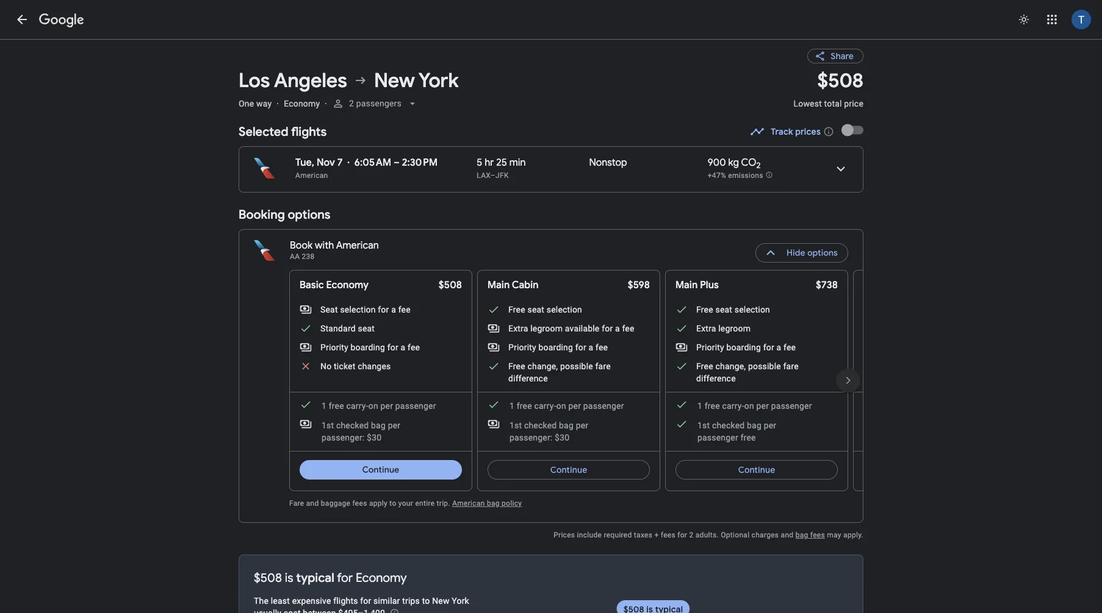 Task type: describe. For each thing, give the bounding box(es) containing it.
booking
[[239, 207, 285, 222]]

1 for economy
[[322, 401, 327, 411]]

difference for main cabin
[[508, 374, 548, 384]]

$508 for $508 lowest total price
[[817, 68, 864, 93]]

1 for plus
[[698, 401, 702, 411]]

main content containing los angeles
[[239, 39, 1046, 614]]

boarding for basic economy
[[351, 343, 385, 353]]

share
[[831, 51, 854, 62]]

los angeles
[[239, 68, 347, 93]]

passenger: for economy
[[322, 433, 365, 443]]

bag for main cabin
[[559, 421, 574, 431]]

selection for main cabin
[[547, 305, 582, 315]]

is
[[285, 571, 293, 586]]

+
[[654, 532, 659, 540]]

on for economy
[[368, 401, 378, 411]]

238
[[302, 253, 315, 261]]

booking options
[[239, 207, 330, 222]]

carry- for main plus
[[722, 401, 744, 411]]

jfk
[[496, 171, 509, 180]]

priority boarding for a fee for main cabin
[[508, 343, 608, 353]]

passenger for $508
[[395, 401, 436, 411]]

tue, nov 7
[[295, 157, 343, 169]]

1 for cabin
[[510, 401, 514, 411]]

1 vertical spatial economy
[[326, 279, 369, 292]]

$508 is typical for economy
[[254, 571, 407, 586]]

flights inside the least expensive flights for similar trips to new york usually cost between $405–1,400.
[[333, 597, 358, 607]]

to inside the least expensive flights for similar trips to new york usually cost between $405–1,400.
[[422, 597, 430, 607]]

passenger for $598
[[583, 401, 624, 411]]

seat for main plus
[[716, 305, 732, 315]]

$508 lowest total price
[[794, 68, 864, 109]]

aa
[[290, 253, 300, 261]]

fee for basic economy
[[408, 343, 420, 353]]

the
[[254, 597, 269, 607]]

$508 for $508
[[439, 279, 462, 292]]

900
[[708, 157, 726, 169]]

0 horizontal spatial seat
[[358, 324, 375, 334]]

continue button for main plus
[[676, 456, 838, 485]]

bag for basic economy
[[371, 421, 386, 431]]

flight details. departing flight on tuesday, november 7. leaves los angeles international airport at 6:05 am on tuesday, november 7 and arrives at john f. kennedy international airport at 2:30 pm on tuesday, november 7. image
[[826, 154, 856, 184]]

go back image
[[15, 12, 29, 27]]

free for economy
[[329, 401, 344, 411]]

fare
[[289, 500, 304, 508]]

Departure time: 6:05 AM. text field
[[354, 157, 391, 169]]

tue,
[[295, 157, 314, 169]]

boarding for main cabin
[[539, 343, 573, 353]]

1st checked bag per passenger: for main cabin
[[510, 421, 588, 443]]

1 free carry-on per passenger for main cabin
[[510, 401, 624, 411]]

priority for cabin
[[508, 343, 536, 353]]

0 vertical spatial to
[[390, 500, 396, 508]]

continue for main plus
[[738, 465, 775, 476]]

changes
[[358, 362, 391, 372]]

legroom for main plus
[[718, 324, 751, 334]]

your
[[398, 500, 413, 508]]

1 continue button from the left
[[300, 456, 462, 485]]

900 kg co 2
[[708, 157, 761, 171]]

apply.
[[843, 532, 864, 540]]

fare for $738
[[783, 362, 799, 372]]

free change, possible fare difference for plus
[[696, 362, 799, 384]]

– inside 5 hr 25 min lax – jfk
[[491, 171, 496, 180]]

main plus
[[676, 279, 719, 292]]

1 continue from the left
[[362, 465, 399, 476]]

priority boarding for a fee for basic economy
[[320, 343, 420, 353]]

selected
[[239, 124, 288, 139]]

0 horizontal spatial and
[[306, 500, 319, 508]]

hide
[[787, 248, 805, 259]]

checked for cabin
[[524, 421, 557, 431]]

emissions
[[728, 171, 763, 180]]

extra for plus
[[696, 324, 716, 334]]

min
[[509, 157, 526, 169]]

hide options button
[[756, 239, 848, 268]]

way
[[256, 99, 272, 109]]

none text field containing $508
[[794, 68, 864, 120]]

required
[[604, 532, 632, 540]]

1 selection from the left
[[340, 305, 376, 315]]

on for plus
[[744, 401, 754, 411]]

0 horizontal spatial flights
[[291, 124, 327, 139]]

main for main plus
[[676, 279, 698, 292]]

1st for economy
[[322, 421, 334, 431]]

options for hide options
[[807, 248, 838, 259]]

2 inside popup button
[[349, 99, 354, 109]]

track prices
[[771, 126, 821, 137]]

passenger for $738
[[771, 401, 812, 411]]

kg
[[728, 157, 739, 169]]

may
[[827, 532, 841, 540]]

standard seat
[[320, 324, 375, 334]]

extra for cabin
[[508, 324, 528, 334]]

seat
[[320, 305, 338, 315]]

one way
[[239, 99, 272, 109]]

seat selection for a fee
[[320, 305, 411, 315]]

change, for main plus
[[716, 362, 746, 372]]

5 hr 25 min lax – jfk
[[477, 157, 526, 180]]

similar
[[374, 597, 400, 607]]

nonstop
[[589, 157, 627, 169]]

difference for main plus
[[696, 374, 736, 384]]

taxes
[[634, 532, 652, 540]]

los
[[239, 68, 270, 93]]

nov
[[317, 157, 335, 169]]

the least expensive flights for similar trips to new york usually cost between $405–1,400.
[[254, 597, 469, 614]]

share button
[[808, 49, 864, 63]]

with
[[315, 240, 334, 252]]

6:05 am – 2:30 pm
[[354, 157, 438, 169]]

prices
[[554, 532, 575, 540]]

0 vertical spatial economy
[[284, 99, 320, 109]]

selection for main plus
[[735, 305, 770, 315]]

2 passengers button
[[327, 89, 424, 118]]

total
[[824, 99, 842, 109]]

0 vertical spatial york
[[419, 68, 459, 93]]

2 inside 900 kg co 2
[[756, 160, 761, 171]]

a for main cabin
[[589, 343, 593, 353]]

available
[[565, 324, 600, 334]]

fee for main cabin
[[596, 343, 608, 353]]

continue button for main cabin
[[488, 456, 650, 485]]

book
[[290, 240, 313, 252]]

book with american aa 238
[[290, 240, 379, 261]]

typical
[[296, 571, 334, 586]]

$405–1,400.
[[338, 609, 388, 614]]

track
[[771, 126, 793, 137]]

expensive
[[292, 597, 331, 607]]

new inside the least expensive flights for similar trips to new york usually cost between $405–1,400.
[[432, 597, 450, 607]]

1st checked bag per passenger free
[[698, 421, 776, 443]]

selected flights
[[239, 124, 327, 139]]

usually
[[254, 609, 281, 614]]

no
[[320, 362, 332, 372]]

1 horizontal spatial 2
[[689, 532, 694, 540]]

$738
[[816, 279, 838, 292]]

5
[[477, 157, 482, 169]]

bag fees button
[[796, 532, 825, 540]]

free for plus
[[705, 401, 720, 411]]

fee for main plus
[[784, 343, 796, 353]]

free inside 1st checked bag per passenger free
[[741, 433, 756, 443]]

optional
[[721, 532, 750, 540]]

hide options
[[787, 248, 838, 259]]

priority for economy
[[320, 343, 348, 353]]



Task type: vqa. For each thing, say whether or not it's contained in the screenshot.
the leftmost 1
yes



Task type: locate. For each thing, give the bounding box(es) containing it.
None text field
[[794, 68, 864, 120]]

2 fare from the left
[[783, 362, 799, 372]]

0 horizontal spatial priority boarding for a fee
[[320, 343, 420, 353]]

for inside the least expensive flights for similar trips to new york usually cost between $405–1,400.
[[360, 597, 371, 607]]

2 difference from the left
[[696, 374, 736, 384]]

per inside 1st checked bag per passenger free
[[764, 421, 776, 431]]

0 vertical spatial american
[[295, 171, 328, 180]]

3 on from the left
[[744, 401, 754, 411]]

0 horizontal spatial priority
[[320, 343, 348, 353]]

1 vertical spatial $508
[[439, 279, 462, 292]]

possible down extra legroom
[[748, 362, 781, 372]]

0 horizontal spatial first checked bag costs 30 us dollars per passenger element
[[300, 419, 442, 444]]

2 free change, possible fare difference from the left
[[696, 362, 799, 384]]

1 vertical spatial american
[[336, 240, 379, 252]]

1 horizontal spatial possible
[[748, 362, 781, 372]]

0 horizontal spatial new
[[374, 68, 415, 93]]

2 1 from the left
[[510, 401, 514, 411]]

1st for plus
[[698, 421, 710, 431]]

first checked bag costs 30 us dollars per passenger element for cabin
[[488, 419, 630, 444]]

york
[[419, 68, 459, 93], [452, 597, 469, 607]]

prices
[[795, 126, 821, 137]]

2 continue button from the left
[[488, 456, 650, 485]]

include
[[577, 532, 602, 540]]

passenger: for cabin
[[510, 433, 553, 443]]

1 fare from the left
[[595, 362, 611, 372]]

2 1st from the left
[[510, 421, 522, 431]]

0 horizontal spatial fare
[[595, 362, 611, 372]]

1 boarding from the left
[[351, 343, 385, 353]]

change, down extra legroom available for a fee
[[528, 362, 558, 372]]

priority boarding for a fee down extra legroom
[[696, 343, 796, 353]]

1 horizontal spatial flights
[[333, 597, 358, 607]]

free change, possible fare difference down extra legroom available for a fee
[[508, 362, 611, 384]]

york inside the least expensive flights for similar trips to new york usually cost between $405–1,400.
[[452, 597, 469, 607]]

2 1 free carry-on per passenger from the left
[[510, 401, 624, 411]]

american inside the book with american aa 238
[[336, 240, 379, 252]]

0 horizontal spatial $30
[[367, 433, 382, 443]]

3 checked from the left
[[712, 421, 745, 431]]

seat for main cabin
[[528, 305, 544, 315]]

1 horizontal spatial 1
[[510, 401, 514, 411]]

economy up similar
[[356, 571, 407, 586]]

to right trips
[[422, 597, 430, 607]]

policy
[[502, 500, 522, 508]]

2 carry- from the left
[[534, 401, 556, 411]]

2 1st checked bag per passenger: from the left
[[510, 421, 588, 443]]

baggage
[[321, 500, 350, 508]]

american down tue,
[[295, 171, 328, 180]]

1 vertical spatial –
[[491, 171, 496, 180]]

extra down plus at the right of the page
[[696, 324, 716, 334]]

entire
[[415, 500, 435, 508]]

2 legroom from the left
[[718, 324, 751, 334]]

selection up extra legroom available for a fee
[[547, 305, 582, 315]]

1 passenger: from the left
[[322, 433, 365, 443]]

1 horizontal spatial extra
[[696, 324, 716, 334]]

1 horizontal spatial –
[[491, 171, 496, 180]]

0 vertical spatial –
[[394, 157, 400, 169]]

bag for main plus
[[747, 421, 762, 431]]

1 horizontal spatial fees
[[661, 532, 676, 540]]

price
[[844, 99, 864, 109]]

selection
[[340, 305, 376, 315], [547, 305, 582, 315], [735, 305, 770, 315]]

options for booking options
[[288, 207, 330, 222]]

1 checked from the left
[[336, 421, 369, 431]]

0 vertical spatial $508
[[817, 68, 864, 93]]

a
[[391, 305, 396, 315], [615, 324, 620, 334], [401, 343, 405, 353], [589, 343, 593, 353], [777, 343, 781, 353]]

priority boarding for a fee for main plus
[[696, 343, 796, 353]]

1 priority from the left
[[320, 343, 348, 353]]

2 main from the left
[[676, 279, 698, 292]]

1 $30 from the left
[[367, 433, 382, 443]]

2 possible from the left
[[748, 362, 781, 372]]

2 first checked bag costs 30 us dollars per passenger element from the left
[[488, 419, 630, 444]]

trips
[[402, 597, 420, 607]]

first checked bag per passenger is free element
[[676, 419, 818, 444]]

lax
[[477, 171, 491, 180]]

0 horizontal spatial 2
[[349, 99, 354, 109]]

$30 for basic economy
[[367, 433, 382, 443]]

1 horizontal spatial priority
[[508, 343, 536, 353]]

1 vertical spatial and
[[781, 532, 794, 540]]

seat up extra legroom
[[716, 305, 732, 315]]

free
[[329, 401, 344, 411], [517, 401, 532, 411], [705, 401, 720, 411], [741, 433, 756, 443]]

1 horizontal spatial priority boarding for a fee
[[508, 343, 608, 353]]

free seat selection for main cabin
[[508, 305, 582, 315]]

learn more about tracked prices image
[[823, 126, 834, 137]]

on for cabin
[[556, 401, 566, 411]]

2 left "adults."
[[689, 532, 694, 540]]

1 1st checked bag per passenger: from the left
[[322, 421, 400, 443]]

2 checked from the left
[[524, 421, 557, 431]]

boarding down extra legroom
[[727, 343, 761, 353]]

2 horizontal spatial continue button
[[676, 456, 838, 485]]

main left plus at the right of the page
[[676, 279, 698, 292]]

seat
[[528, 305, 544, 315], [716, 305, 732, 315], [358, 324, 375, 334]]

0 horizontal spatial difference
[[508, 374, 548, 384]]

trip.
[[437, 500, 450, 508]]

flights up '$405–1,400.'
[[333, 597, 358, 607]]

1 legroom from the left
[[530, 324, 563, 334]]

2 horizontal spatial checked
[[712, 421, 745, 431]]

$598
[[628, 279, 650, 292]]

2 horizontal spatial 2
[[756, 160, 761, 171]]

nonstop flight. element
[[589, 157, 627, 171]]

legroom for main cabin
[[530, 324, 563, 334]]

1st for cabin
[[510, 421, 522, 431]]

2 horizontal spatial 1st
[[698, 421, 710, 431]]

fees left may
[[810, 532, 825, 540]]

next image
[[834, 366, 863, 396]]

1 carry- from the left
[[346, 401, 368, 411]]

3 continue from the left
[[738, 465, 775, 476]]

continue for main cabin
[[550, 465, 587, 476]]

2 horizontal spatial priority
[[696, 343, 724, 353]]

0 horizontal spatial main
[[488, 279, 510, 292]]

for
[[378, 305, 389, 315], [602, 324, 613, 334], [387, 343, 398, 353], [575, 343, 586, 353], [763, 343, 774, 353], [678, 532, 687, 540], [337, 571, 353, 586], [360, 597, 371, 607]]

cost
[[284, 609, 301, 614]]

new york
[[374, 68, 459, 93]]

– down hr
[[491, 171, 496, 180]]

2 free seat selection from the left
[[696, 305, 770, 315]]

plus
[[700, 279, 719, 292]]

1 extra from the left
[[508, 324, 528, 334]]

main left cabin
[[488, 279, 510, 292]]

2 $30 from the left
[[555, 433, 570, 443]]

– left 2:30 pm "text box"
[[394, 157, 400, 169]]

priority down standard
[[320, 343, 348, 353]]

1 horizontal spatial free seat selection
[[696, 305, 770, 315]]

1 main from the left
[[488, 279, 510, 292]]

1 vertical spatial to
[[422, 597, 430, 607]]

0 horizontal spatial 1 free carry-on per passenger
[[322, 401, 436, 411]]

2 up emissions
[[756, 160, 761, 171]]

1 horizontal spatial checked
[[524, 421, 557, 431]]

0 horizontal spatial 1
[[322, 401, 327, 411]]

first checked bag costs 30 us dollars per passenger element
[[300, 419, 442, 444], [488, 419, 630, 444]]

selection up extra legroom
[[735, 305, 770, 315]]

and
[[306, 500, 319, 508], [781, 532, 794, 540]]

free for cabin
[[517, 401, 532, 411]]

main for main cabin
[[488, 279, 510, 292]]

legroom down plus at the right of the page
[[718, 324, 751, 334]]

possible for main plus
[[748, 362, 781, 372]]

0 horizontal spatial selection
[[340, 305, 376, 315]]

2 horizontal spatial on
[[744, 401, 754, 411]]

2 selection from the left
[[547, 305, 582, 315]]

priority boarding for a fee
[[320, 343, 420, 353], [508, 343, 608, 353], [696, 343, 796, 353]]

1 horizontal spatial selection
[[547, 305, 582, 315]]

2 horizontal spatial priority boarding for a fee
[[696, 343, 796, 353]]

options inside dropdown button
[[807, 248, 838, 259]]

$30 for main cabin
[[555, 433, 570, 443]]

0 vertical spatial options
[[288, 207, 330, 222]]

boarding
[[351, 343, 385, 353], [539, 343, 573, 353], [727, 343, 761, 353]]

free change, possible fare difference
[[508, 362, 611, 384], [696, 362, 799, 384]]

1 free carry-on per passenger
[[322, 401, 436, 411], [510, 401, 624, 411], [698, 401, 812, 411]]

1 change, from the left
[[528, 362, 558, 372]]

1
[[322, 401, 327, 411], [510, 401, 514, 411], [698, 401, 702, 411]]

adults.
[[696, 532, 719, 540]]

main content
[[239, 39, 1046, 614]]

fare for $598
[[595, 362, 611, 372]]

loading results progress bar
[[0, 39, 1102, 41]]

1 horizontal spatial $30
[[555, 433, 570, 443]]

a for main plus
[[777, 343, 781, 353]]

cabin
[[512, 279, 539, 292]]

1 free seat selection from the left
[[508, 305, 582, 315]]

flights
[[291, 124, 327, 139], [333, 597, 358, 607]]

0 horizontal spatial carry-
[[346, 401, 368, 411]]

$508 for $508 is typical for economy
[[254, 571, 282, 586]]

1 priority boarding for a fee from the left
[[320, 343, 420, 353]]

1 horizontal spatial continue button
[[488, 456, 650, 485]]

priority boarding for a fee up changes
[[320, 343, 420, 353]]

1 difference from the left
[[508, 374, 548, 384]]

1 horizontal spatial carry-
[[534, 401, 556, 411]]

fees
[[352, 500, 367, 508], [661, 532, 676, 540], [810, 532, 825, 540]]

1 1st from the left
[[322, 421, 334, 431]]

1 horizontal spatial free change, possible fare difference
[[696, 362, 799, 384]]

seat down cabin
[[528, 305, 544, 315]]

Los Angeles to New York text field
[[239, 68, 779, 93]]

new up passengers
[[374, 68, 415, 93]]

1 possible from the left
[[560, 362, 593, 372]]

1 on from the left
[[368, 401, 378, 411]]

boarding up changes
[[351, 343, 385, 353]]

25
[[496, 157, 507, 169]]

2 continue from the left
[[550, 465, 587, 476]]

1st checked bag per passenger: for basic economy
[[322, 421, 400, 443]]

between
[[303, 609, 336, 614]]

main cabin
[[488, 279, 539, 292]]

fees left the apply in the left of the page
[[352, 500, 367, 508]]

1 horizontal spatial legroom
[[718, 324, 751, 334]]

1 horizontal spatial 1st checked bag per passenger:
[[510, 421, 588, 443]]

total duration 5 hr 25 min. element
[[477, 157, 589, 171]]

american right the trip.
[[452, 500, 485, 508]]

2 horizontal spatial carry-
[[722, 401, 744, 411]]

options up book
[[288, 207, 330, 222]]

$508 inside the $508 lowest total price
[[817, 68, 864, 93]]

0 vertical spatial and
[[306, 500, 319, 508]]

2 vertical spatial $508
[[254, 571, 282, 586]]

1 horizontal spatial passenger:
[[510, 433, 553, 443]]

checked for plus
[[712, 421, 745, 431]]

possible for main cabin
[[560, 362, 593, 372]]

change, down extra legroom
[[716, 362, 746, 372]]

extra down the main cabin
[[508, 324, 528, 334]]

possible
[[560, 362, 593, 372], [748, 362, 781, 372]]

basic
[[300, 279, 324, 292]]

3 1st from the left
[[698, 421, 710, 431]]

0 horizontal spatial $508
[[254, 571, 282, 586]]

1 free carry-on per passenger for basic economy
[[322, 401, 436, 411]]

american bag policy link
[[452, 500, 522, 508]]

2 boarding from the left
[[539, 343, 573, 353]]

0 horizontal spatial legroom
[[530, 324, 563, 334]]

fare left next image
[[783, 362, 799, 372]]

and right fare
[[306, 500, 319, 508]]

$508
[[817, 68, 864, 93], [439, 279, 462, 292], [254, 571, 282, 586]]

0 vertical spatial new
[[374, 68, 415, 93]]

Arrival time: 2:30 PM. text field
[[402, 157, 438, 169]]

first checked bag costs 30 us dollars per passenger element for economy
[[300, 419, 442, 444]]

1 first checked bag costs 30 us dollars per passenger element from the left
[[300, 419, 442, 444]]

2 horizontal spatial selection
[[735, 305, 770, 315]]

boarding down extra legroom available for a fee
[[539, 343, 573, 353]]

fare down available
[[595, 362, 611, 372]]

3 1 from the left
[[698, 401, 702, 411]]

prices include required taxes + fees for 2 adults. optional charges and bag fees may apply.
[[554, 532, 864, 540]]

new right trips
[[432, 597, 450, 607]]

ticket
[[334, 362, 355, 372]]

1 vertical spatial flights
[[333, 597, 358, 607]]

2 horizontal spatial fees
[[810, 532, 825, 540]]

2:30 pm
[[402, 157, 438, 169]]

0 horizontal spatial continue button
[[300, 456, 462, 485]]

one
[[239, 99, 254, 109]]

charges
[[752, 532, 779, 540]]

priority for plus
[[696, 343, 724, 353]]

extra legroom
[[696, 324, 751, 334]]

standard
[[320, 324, 356, 334]]

options right the hide
[[807, 248, 838, 259]]

1 horizontal spatial first checked bag costs 30 us dollars per passenger element
[[488, 419, 630, 444]]

0 horizontal spatial options
[[288, 207, 330, 222]]

1 horizontal spatial and
[[781, 532, 794, 540]]

co
[[741, 157, 756, 169]]

free change, possible fare difference for cabin
[[508, 362, 611, 384]]

0 horizontal spatial to
[[390, 500, 396, 508]]

0 horizontal spatial possible
[[560, 362, 593, 372]]

carry- for basic economy
[[346, 401, 368, 411]]

0 horizontal spatial free change, possible fare difference
[[508, 362, 611, 384]]

change, for main cabin
[[528, 362, 558, 372]]

0 horizontal spatial 1st checked bag per passenger:
[[322, 421, 400, 443]]

2 vertical spatial american
[[452, 500, 485, 508]]

possible down extra legroom available for a fee
[[560, 362, 593, 372]]

0 horizontal spatial continue
[[362, 465, 399, 476]]

+47% emissions
[[708, 171, 763, 180]]

basic economy
[[300, 279, 369, 292]]

0 vertical spatial flights
[[291, 124, 327, 139]]

0 horizontal spatial checked
[[336, 421, 369, 431]]

departing flight on tuesday, november 7. leaves los angeles international airport at 6:05 am on tuesday, november 7 and arrives at john f. kennedy international airport at 2:30 pm on tuesday, november 7. element
[[295, 157, 438, 169]]

seat down seat selection for a fee
[[358, 324, 375, 334]]

2 priority from the left
[[508, 343, 536, 353]]

free change, possible fare difference down extra legroom
[[696, 362, 799, 384]]

angeles
[[274, 68, 347, 93]]

priority down extra legroom available for a fee
[[508, 343, 536, 353]]

1 horizontal spatial boarding
[[539, 343, 573, 353]]

to left the 'your'
[[390, 500, 396, 508]]

 image
[[325, 99, 327, 109]]

passenger inside 1st checked bag per passenger free
[[698, 433, 738, 443]]

no ticket changes
[[320, 362, 391, 372]]

2 on from the left
[[556, 401, 566, 411]]

fare and baggage fees apply to your entire trip. american bag policy
[[289, 500, 522, 508]]

1 horizontal spatial difference
[[696, 374, 736, 384]]

1 vertical spatial new
[[432, 597, 450, 607]]

economy down angeles
[[284, 99, 320, 109]]

carry- for main cabin
[[534, 401, 556, 411]]

checked inside 1st checked bag per passenger free
[[712, 421, 745, 431]]

1 horizontal spatial american
[[336, 240, 379, 252]]

1 horizontal spatial main
[[676, 279, 698, 292]]

new
[[374, 68, 415, 93], [432, 597, 450, 607]]

1 free change, possible fare difference from the left
[[508, 362, 611, 384]]

economy up seat selection for a fee
[[326, 279, 369, 292]]

extra legroom available for a fee
[[508, 324, 634, 334]]

learn more about price insights image
[[390, 609, 400, 614]]

2 passengers
[[349, 99, 402, 109]]

0 horizontal spatial fees
[[352, 500, 367, 508]]

to
[[390, 500, 396, 508], [422, 597, 430, 607]]

1 horizontal spatial to
[[422, 597, 430, 607]]

2 extra from the left
[[696, 324, 716, 334]]

carry-
[[346, 401, 368, 411], [534, 401, 556, 411], [722, 401, 744, 411]]

7
[[337, 157, 343, 169]]

2 horizontal spatial 1
[[698, 401, 702, 411]]

free seat selection for main plus
[[696, 305, 770, 315]]

american right with
[[336, 240, 379, 252]]

2 horizontal spatial seat
[[716, 305, 732, 315]]

checked for economy
[[336, 421, 369, 431]]

and right charges
[[781, 532, 794, 540]]

legroom left available
[[530, 324, 563, 334]]

a for basic economy
[[401, 343, 405, 353]]

3 selection from the left
[[735, 305, 770, 315]]

economy
[[284, 99, 320, 109], [326, 279, 369, 292], [356, 571, 407, 586]]

free seat selection
[[508, 305, 582, 315], [696, 305, 770, 315]]

1 horizontal spatial new
[[432, 597, 450, 607]]

508 us dollars element
[[817, 68, 864, 93]]

2 horizontal spatial 1 free carry-on per passenger
[[698, 401, 812, 411]]

free seat selection up extra legroom
[[696, 305, 770, 315]]

priority boarding for a fee down extra legroom available for a fee
[[508, 343, 608, 353]]

6:05 am
[[354, 157, 391, 169]]

passengers
[[356, 99, 402, 109]]

3 priority boarding for a fee from the left
[[696, 343, 796, 353]]

2 change, from the left
[[716, 362, 746, 372]]

2 horizontal spatial continue
[[738, 465, 775, 476]]

fees right +
[[661, 532, 676, 540]]

2 passenger: from the left
[[510, 433, 553, 443]]

+47%
[[708, 171, 726, 180]]

Flight number AA 238 text field
[[290, 253, 315, 261]]

bag inside 1st checked bag per passenger free
[[747, 421, 762, 431]]

2 priority boarding for a fee from the left
[[508, 343, 608, 353]]

1 vertical spatial 2
[[756, 160, 761, 171]]

apply
[[369, 500, 388, 508]]

0 horizontal spatial boarding
[[351, 343, 385, 353]]

free seat selection down cabin
[[508, 305, 582, 315]]

legroom
[[530, 324, 563, 334], [718, 324, 751, 334]]

3 boarding from the left
[[727, 343, 761, 353]]

flights up tue,
[[291, 124, 327, 139]]

boarding for main plus
[[727, 343, 761, 353]]

2 vertical spatial economy
[[356, 571, 407, 586]]

selection up the standard seat
[[340, 305, 376, 315]]

3 continue button from the left
[[676, 456, 838, 485]]

0 horizontal spatial american
[[295, 171, 328, 180]]

2 horizontal spatial american
[[452, 500, 485, 508]]

2 horizontal spatial $508
[[817, 68, 864, 93]]

1st inside 1st checked bag per passenger free
[[698, 421, 710, 431]]

1 horizontal spatial 1st
[[510, 421, 522, 431]]

1 free carry-on per passenger for main plus
[[698, 401, 812, 411]]

2 horizontal spatial boarding
[[727, 343, 761, 353]]

3 carry- from the left
[[722, 401, 744, 411]]

2 left passengers
[[349, 99, 354, 109]]

change appearance image
[[1009, 5, 1039, 34]]

3 priority from the left
[[696, 343, 724, 353]]

1 horizontal spatial seat
[[528, 305, 544, 315]]

1 1 free carry-on per passenger from the left
[[322, 401, 436, 411]]

3 1 free carry-on per passenger from the left
[[698, 401, 812, 411]]

0 vertical spatial 2
[[349, 99, 354, 109]]

0 horizontal spatial extra
[[508, 324, 528, 334]]

0 horizontal spatial 1st
[[322, 421, 334, 431]]

1 1 from the left
[[322, 401, 327, 411]]

1st checked bag per passenger:
[[322, 421, 400, 443], [510, 421, 588, 443]]

per
[[380, 401, 393, 411], [568, 401, 581, 411], [756, 401, 769, 411], [388, 421, 400, 431], [576, 421, 588, 431], [764, 421, 776, 431]]

priority down extra legroom
[[696, 343, 724, 353]]

hr
[[485, 157, 494, 169]]

continue
[[362, 465, 399, 476], [550, 465, 587, 476], [738, 465, 775, 476]]

0 horizontal spatial –
[[394, 157, 400, 169]]

 image
[[277, 99, 279, 109]]

0 horizontal spatial on
[[368, 401, 378, 411]]

least
[[271, 597, 290, 607]]



